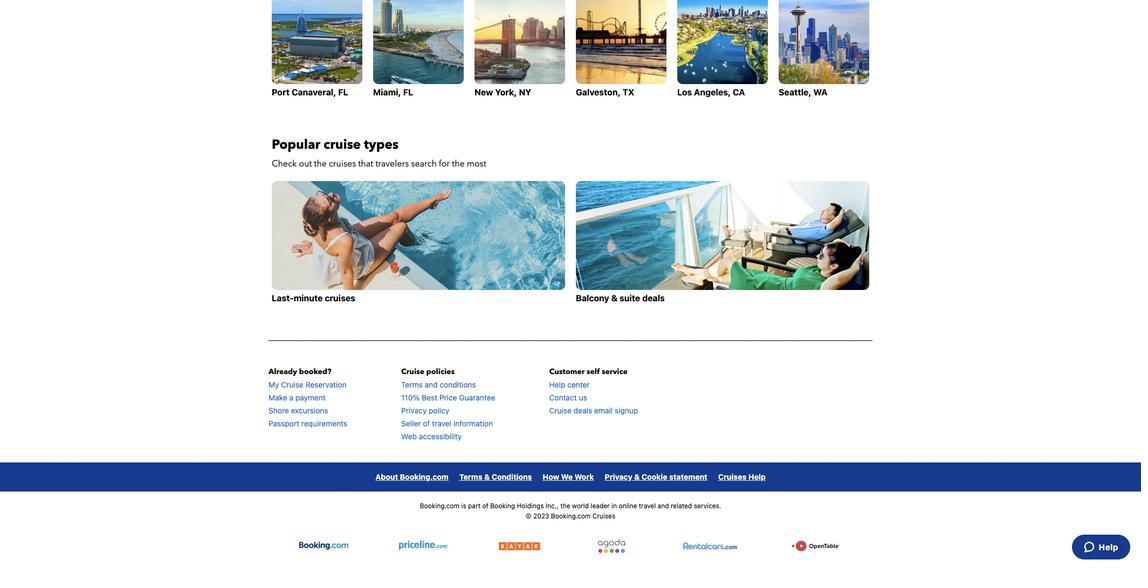 Task type: locate. For each thing, give the bounding box(es) containing it.
1 fl from the left
[[338, 87, 348, 97]]

0 vertical spatial privacy
[[401, 406, 427, 415]]

about booking.com
[[375, 472, 449, 481]]

0 vertical spatial cruises
[[329, 158, 356, 170]]

help inside customer self service help center contact us cruise deals email signup
[[549, 380, 565, 389]]

0 vertical spatial cruise
[[401, 367, 424, 377]]

booking.com
[[400, 472, 449, 481], [420, 502, 459, 510], [551, 512, 591, 520]]

0 horizontal spatial the
[[314, 158, 327, 170]]

help center link
[[549, 380, 590, 389]]

0 vertical spatial and
[[425, 380, 438, 389]]

the right for
[[452, 158, 465, 170]]

reservation
[[305, 380, 347, 389]]

and inside booking.com is part of booking holdings inc., the world leader in online travel and related services. © 2023 booking.com cruises
[[658, 502, 669, 510]]

kayak image
[[499, 539, 542, 553]]

booking.com down world in the right bottom of the page
[[551, 512, 591, 520]]

york,
[[495, 87, 517, 97]]

last-
[[272, 293, 294, 303]]

fl right miami, at the top left
[[403, 87, 413, 97]]

new york, ny image
[[475, 0, 565, 84]]

cruises help
[[718, 472, 766, 481]]

online
[[619, 502, 637, 510]]

travelers
[[375, 158, 409, 170]]

0 horizontal spatial &
[[484, 472, 490, 481]]

the
[[314, 158, 327, 170], [452, 158, 465, 170], [560, 502, 570, 510]]

best
[[422, 393, 437, 402]]

deals
[[642, 293, 665, 303], [574, 406, 592, 415]]

the inside booking.com is part of booking holdings inc., the world leader in online travel and related services. © 2023 booking.com cruises
[[560, 502, 570, 510]]

travel
[[432, 419, 451, 428], [639, 502, 656, 510]]

travel inside cruise policies terms and conditions 110% best price guarantee privacy policy seller of travel information web accessibility
[[432, 419, 451, 428]]

and
[[425, 380, 438, 389], [658, 502, 669, 510]]

deals right suite
[[642, 293, 665, 303]]

110% best price guarantee link
[[401, 393, 495, 402]]

galveston,
[[576, 87, 621, 97]]

cruises up services.
[[718, 472, 746, 481]]

my cruise reservation link
[[269, 380, 347, 389]]

cruises right minute
[[325, 293, 355, 303]]

1 horizontal spatial deals
[[642, 293, 665, 303]]

0 horizontal spatial help
[[549, 380, 565, 389]]

of inside cruise policies terms and conditions 110% best price guarantee privacy policy seller of travel information web accessibility
[[423, 419, 430, 428]]

1 horizontal spatial fl
[[403, 87, 413, 97]]

requirements
[[301, 419, 347, 428]]

cruises
[[718, 472, 746, 481], [592, 512, 615, 520]]

cruise inside already booked? my cruise reservation make a payment shore excursions passport requirements
[[281, 380, 303, 389]]

and left related
[[658, 502, 669, 510]]

related
[[671, 502, 692, 510]]

0 horizontal spatial privacy
[[401, 406, 427, 415]]

most
[[467, 158, 486, 170]]

a
[[289, 393, 293, 402]]

0 horizontal spatial cruise
[[281, 380, 303, 389]]

statement
[[669, 472, 707, 481]]

last-minute cruises image
[[272, 181, 565, 290]]

cruise up a
[[281, 380, 303, 389]]

fl
[[338, 87, 348, 97], [403, 87, 413, 97]]

ny
[[519, 87, 531, 97]]

los
[[677, 87, 692, 97]]

los angeles, ca image
[[677, 0, 768, 84]]

1 horizontal spatial &
[[611, 293, 618, 303]]

0 horizontal spatial deals
[[574, 406, 592, 415]]

leader
[[591, 502, 610, 510]]

2 vertical spatial booking.com
[[551, 512, 591, 520]]

terms & conditions
[[459, 472, 532, 481]]

0 horizontal spatial of
[[423, 419, 430, 428]]

1 vertical spatial of
[[482, 502, 488, 510]]

travel right 'online'
[[639, 502, 656, 510]]

galveston, tx
[[576, 87, 634, 97]]

1 vertical spatial deals
[[574, 406, 592, 415]]

0 vertical spatial terms
[[401, 380, 423, 389]]

& left suite
[[611, 293, 618, 303]]

agoda image
[[592, 539, 630, 553]]

0 vertical spatial deals
[[642, 293, 665, 303]]

how we work link
[[543, 472, 594, 481]]

information
[[453, 419, 493, 428]]

1 horizontal spatial the
[[452, 158, 465, 170]]

0 vertical spatial help
[[549, 380, 565, 389]]

service
[[602, 367, 628, 377]]

services.
[[694, 502, 721, 510]]

the right out
[[314, 158, 327, 170]]

&
[[611, 293, 618, 303], [484, 472, 490, 481], [634, 472, 640, 481]]

cruise
[[401, 367, 424, 377], [281, 380, 303, 389], [549, 406, 572, 415]]

cruise policies terms and conditions 110% best price guarantee privacy policy seller of travel information web accessibility
[[401, 367, 495, 441]]

terms up 110%
[[401, 380, 423, 389]]

web accessibility link
[[401, 432, 462, 441]]

shore
[[269, 406, 289, 415]]

galveston, tx image
[[576, 0, 667, 84]]

privacy
[[401, 406, 427, 415], [605, 472, 632, 481]]

conditions
[[492, 472, 532, 481]]

minute
[[294, 293, 323, 303]]

0 horizontal spatial travel
[[432, 419, 451, 428]]

booking.com left is
[[420, 502, 459, 510]]

2 horizontal spatial cruise
[[549, 406, 572, 415]]

already
[[269, 367, 297, 377]]

of right part
[[482, 502, 488, 510]]

privacy up in
[[605, 472, 632, 481]]

search
[[411, 158, 437, 170]]

port
[[272, 87, 290, 97]]

0 horizontal spatial cruises
[[592, 512, 615, 520]]

of down privacy policy link
[[423, 419, 430, 428]]

0 horizontal spatial terms
[[401, 380, 423, 389]]

0 vertical spatial travel
[[432, 419, 451, 428]]

rentalcars image
[[681, 539, 740, 553]]

terms
[[401, 380, 423, 389], [459, 472, 482, 481]]

policy
[[429, 406, 449, 415]]

2 horizontal spatial the
[[560, 502, 570, 510]]

make a payment link
[[269, 393, 326, 402]]

work
[[575, 472, 594, 481]]

0 vertical spatial cruises
[[718, 472, 746, 481]]

cruises down leader
[[592, 512, 615, 520]]

0 horizontal spatial and
[[425, 380, 438, 389]]

privacy up seller
[[401, 406, 427, 415]]

2 vertical spatial cruise
[[549, 406, 572, 415]]

1 vertical spatial cruises
[[592, 512, 615, 520]]

terms up part
[[459, 472, 482, 481]]

& left conditions
[[484, 472, 490, 481]]

1 vertical spatial cruise
[[281, 380, 303, 389]]

cookie
[[642, 472, 667, 481]]

booked?
[[299, 367, 331, 377]]

how
[[543, 472, 559, 481]]

and up best
[[425, 380, 438, 389]]

accessibility
[[419, 432, 462, 441]]

terms & conditions link
[[459, 472, 532, 481]]

& left cookie
[[634, 472, 640, 481]]

1 vertical spatial and
[[658, 502, 669, 510]]

& for cookie
[[634, 472, 640, 481]]

1 horizontal spatial travel
[[639, 502, 656, 510]]

1 horizontal spatial terms
[[459, 472, 482, 481]]

1 vertical spatial terms
[[459, 472, 482, 481]]

fl right canaveral,
[[338, 87, 348, 97]]

self
[[587, 367, 600, 377]]

cruises down cruise
[[329, 158, 356, 170]]

1 horizontal spatial and
[[658, 502, 669, 510]]

2 horizontal spatial &
[[634, 472, 640, 481]]

deals down us
[[574, 406, 592, 415]]

1 horizontal spatial cruise
[[401, 367, 424, 377]]

us
[[579, 393, 587, 402]]

1 horizontal spatial of
[[482, 502, 488, 510]]

new
[[475, 87, 493, 97]]

0 horizontal spatial fl
[[338, 87, 348, 97]]

travel up accessibility
[[432, 419, 451, 428]]

cruise down contact
[[549, 406, 572, 415]]

port canaveral, fl link
[[272, 0, 362, 97]]

booking.com right the about
[[400, 472, 449, 481]]

1 vertical spatial help
[[748, 472, 766, 481]]

cruise up 110%
[[401, 367, 424, 377]]

1 horizontal spatial privacy
[[605, 472, 632, 481]]

fl inside 'link'
[[338, 87, 348, 97]]

booking.com image
[[299, 539, 348, 553]]

web
[[401, 432, 417, 441]]

0 vertical spatial of
[[423, 419, 430, 428]]

cruises help link
[[718, 472, 766, 481]]

angeles,
[[694, 87, 731, 97]]

the right the inc.,
[[560, 502, 570, 510]]

1 vertical spatial travel
[[639, 502, 656, 510]]

is
[[461, 502, 466, 510]]



Task type: describe. For each thing, give the bounding box(es) containing it.
1 horizontal spatial cruises
[[718, 472, 746, 481]]

price
[[439, 393, 457, 402]]

that
[[358, 158, 373, 170]]

1 vertical spatial cruises
[[325, 293, 355, 303]]

part
[[468, 502, 481, 510]]

guarantee
[[459, 393, 495, 402]]

los angeles, ca link
[[677, 0, 768, 97]]

cruises inside popular cruise types check out the cruises that travelers search for the most
[[329, 158, 356, 170]]

email
[[594, 406, 613, 415]]

110%
[[401, 393, 420, 402]]

balcony & suite deals link
[[576, 181, 869, 303]]

canaveral,
[[292, 87, 336, 97]]

check
[[272, 158, 297, 170]]

galveston, tx link
[[576, 0, 667, 97]]

miami, fl
[[373, 87, 413, 97]]

& for suite
[[611, 293, 618, 303]]

balcony & suite deals
[[576, 293, 665, 303]]

cruise deals email signup link
[[549, 406, 638, 415]]

1 horizontal spatial help
[[748, 472, 766, 481]]

conditions
[[440, 380, 476, 389]]

of inside booking.com is part of booking holdings inc., the world leader in online travel and related services. © 2023 booking.com cruises
[[482, 502, 488, 510]]

last-minute cruises
[[272, 293, 355, 303]]

and inside cruise policies terms and conditions 110% best price guarantee privacy policy seller of travel information web accessibility
[[425, 380, 438, 389]]

passport
[[269, 419, 299, 428]]

out
[[299, 158, 312, 170]]

los angeles, ca
[[677, 87, 745, 97]]

we
[[561, 472, 573, 481]]

types
[[364, 136, 399, 154]]

my
[[269, 380, 279, 389]]

port canaveral, fl image
[[272, 0, 362, 84]]

for
[[439, 158, 450, 170]]

ca
[[733, 87, 745, 97]]

payment
[[295, 393, 326, 402]]

1 vertical spatial booking.com
[[420, 502, 459, 510]]

cruise inside cruise policies terms and conditions 110% best price guarantee privacy policy seller of travel information web accessibility
[[401, 367, 424, 377]]

cruise
[[324, 136, 361, 154]]

about
[[375, 472, 398, 481]]

miami, fl image
[[373, 0, 464, 84]]

travel inside booking.com is part of booking holdings inc., the world leader in online travel and related services. © 2023 booking.com cruises
[[639, 502, 656, 510]]

deals inside customer self service help center contact us cruise deals email signup
[[574, 406, 592, 415]]

excursions
[[291, 406, 328, 415]]

0 vertical spatial booking.com
[[400, 472, 449, 481]]

center
[[567, 380, 590, 389]]

seattle,
[[779, 87, 811, 97]]

privacy & cookie statement link
[[605, 472, 707, 481]]

cruise inside customer self service help center contact us cruise deals email signup
[[549, 406, 572, 415]]

privacy policy link
[[401, 406, 449, 415]]

holdings
[[517, 502, 544, 510]]

2023
[[533, 512, 549, 520]]

balcony
[[576, 293, 609, 303]]

opentable image
[[790, 539, 842, 553]]

seattle, wa
[[779, 87, 828, 97]]

popular cruise types main content
[[0, 0, 1141, 567]]

balcony & suite deals image
[[576, 181, 869, 290]]

©
[[526, 512, 531, 520]]

cruises inside booking.com is part of booking holdings inc., the world leader in online travel and related services. © 2023 booking.com cruises
[[592, 512, 615, 520]]

about booking.com link
[[375, 472, 449, 481]]

privacy & cookie statement
[[605, 472, 707, 481]]

policies
[[426, 367, 455, 377]]

seattle, wa link
[[779, 0, 869, 97]]

2 fl from the left
[[403, 87, 413, 97]]

new york, ny link
[[475, 0, 565, 97]]

last-minute cruises link
[[272, 181, 565, 303]]

privacy inside cruise policies terms and conditions 110% best price guarantee privacy policy seller of travel information web accessibility
[[401, 406, 427, 415]]

new york, ny
[[475, 87, 531, 97]]

shore excursions link
[[269, 406, 328, 415]]

how we work
[[543, 472, 594, 481]]

seller of travel information link
[[401, 419, 493, 428]]

booking
[[490, 502, 515, 510]]

& for conditions
[[484, 472, 490, 481]]

seller
[[401, 419, 421, 428]]

terms and conditions link
[[401, 380, 476, 389]]

booking.com is part of booking holdings inc., the world leader in online travel and related services. © 2023 booking.com cruises
[[420, 502, 721, 520]]

miami,
[[373, 87, 401, 97]]

terms inside cruise policies terms and conditions 110% best price guarantee privacy policy seller of travel information web accessibility
[[401, 380, 423, 389]]

priceline image
[[399, 539, 448, 553]]

popular cruise types check out the cruises that travelers search for the most
[[272, 136, 486, 170]]

customer self service help center contact us cruise deals email signup
[[549, 367, 638, 415]]

wa
[[813, 87, 828, 97]]

inc.,
[[546, 502, 559, 510]]

seattle, wa image
[[779, 0, 869, 84]]

make
[[269, 393, 287, 402]]

port canaveral, fl
[[272, 87, 348, 97]]

miami, fl link
[[373, 0, 464, 97]]

already booked? my cruise reservation make a payment shore excursions passport requirements
[[269, 367, 347, 428]]

world
[[572, 502, 589, 510]]

1 vertical spatial privacy
[[605, 472, 632, 481]]

passport requirements link
[[269, 419, 347, 428]]



Task type: vqa. For each thing, say whether or not it's contained in the screenshot.
THE SUITE within Suite from $3,000 avg per person
no



